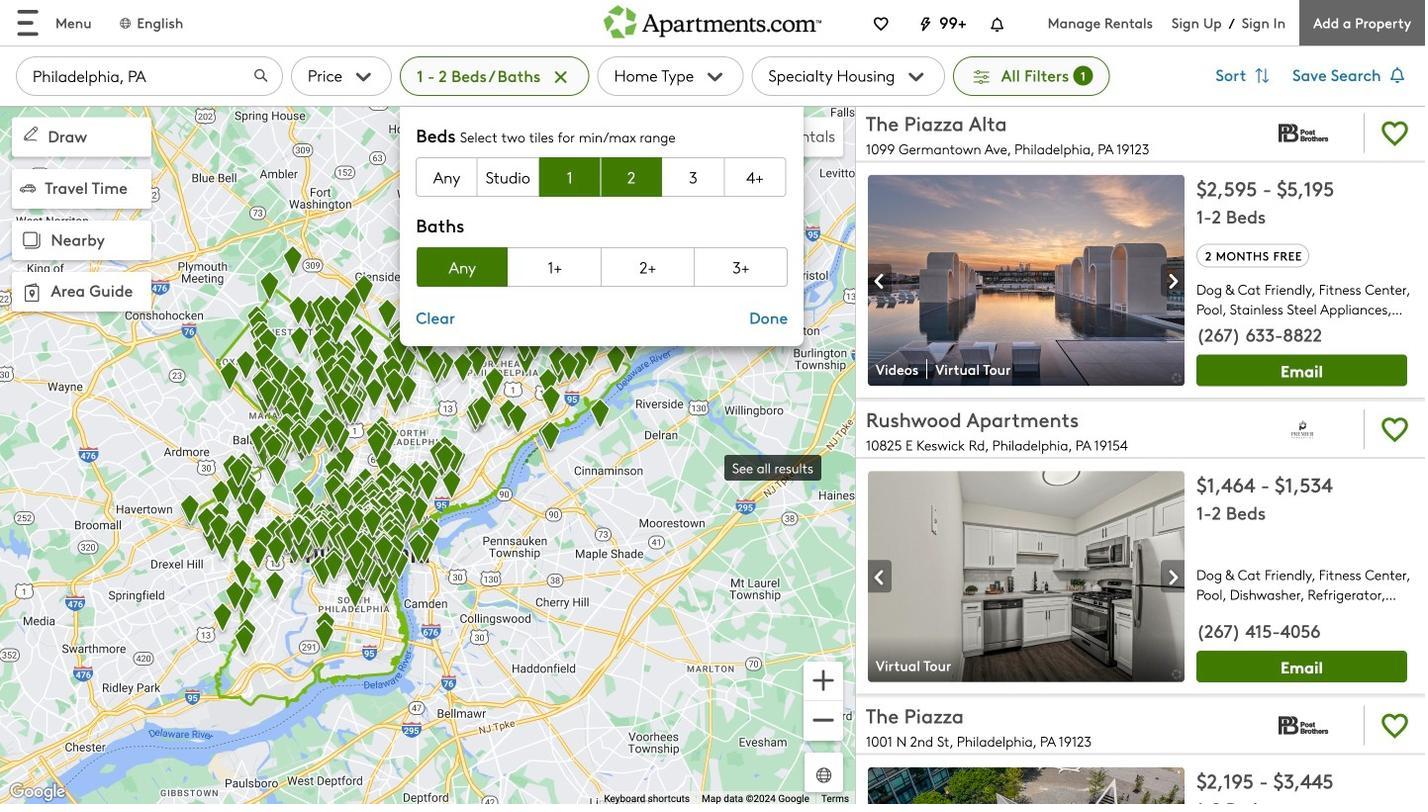 Task type: vqa. For each thing, say whether or not it's contained in the screenshot.
Post Brothers image
yes



Task type: locate. For each thing, give the bounding box(es) containing it.
margin image
[[18, 227, 46, 255]]

post brothers image
[[1257, 109, 1352, 157]]

margin image
[[20, 123, 42, 145], [20, 180, 36, 196], [18, 279, 46, 307]]

placard image image
[[868, 265, 892, 298], [1161, 265, 1185, 298], [868, 562, 892, 594], [1161, 562, 1185, 594]]

1 vertical spatial margin image
[[20, 180, 36, 196]]

google image
[[5, 780, 70, 805]]



Task type: describe. For each thing, give the bounding box(es) containing it.
map region
[[0, 106, 855, 805]]

Location or Point of Interest text field
[[16, 56, 283, 96]]

building photo - the piazza alta image
[[868, 175, 1185, 386]]

building photo - the piazza image
[[868, 768, 1185, 805]]

apartments.com logo image
[[604, 0, 822, 38]]

2 vertical spatial margin image
[[18, 279, 46, 307]]

satellite view image
[[813, 765, 836, 788]]

0 vertical spatial margin image
[[20, 123, 42, 145]]

building photo - rushwood apartments image
[[868, 471, 1185, 683]]



